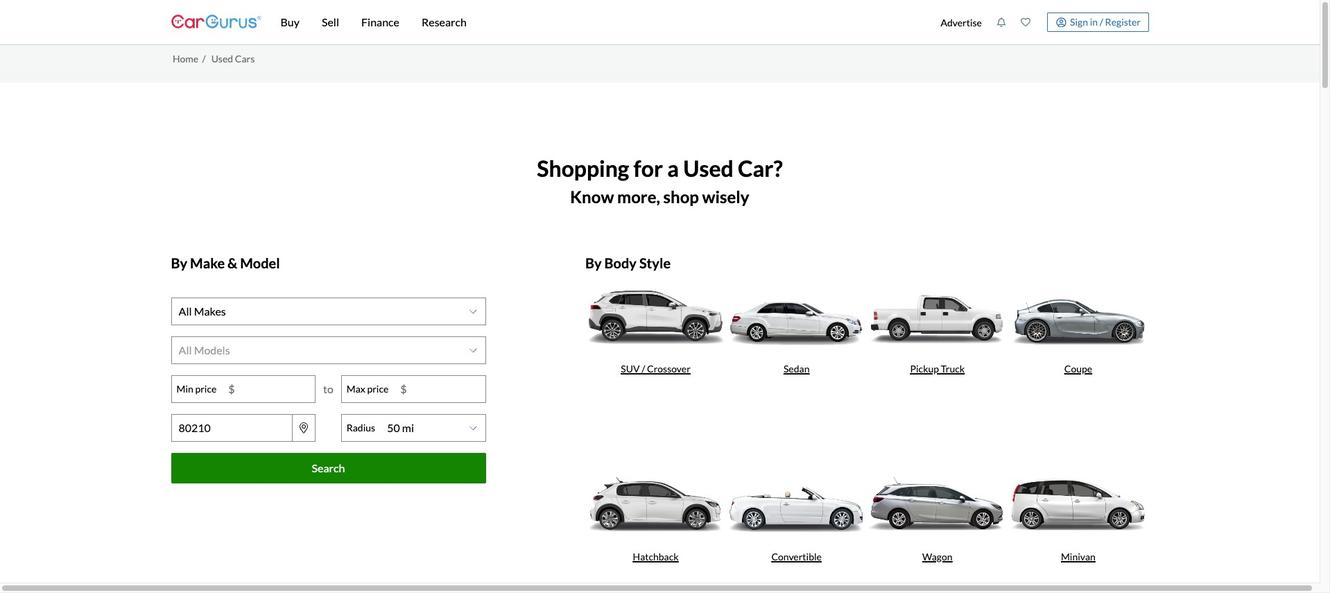 Task type: locate. For each thing, give the bounding box(es) containing it.
Min price number field
[[221, 376, 315, 402]]

/
[[1100, 16, 1103, 28], [202, 53, 206, 64], [642, 363, 645, 375]]

sell button
[[311, 0, 350, 44]]

/ right 'suv' on the bottom left
[[642, 363, 645, 375]]

2 horizontal spatial /
[[1100, 16, 1103, 28]]

used left cars
[[211, 53, 233, 64]]

2 by from the left
[[585, 254, 602, 271]]

0 horizontal spatial price
[[195, 383, 217, 395]]

suv / crossover
[[621, 363, 691, 375]]

0 horizontal spatial by
[[171, 254, 187, 271]]

1 horizontal spatial price
[[367, 383, 389, 395]]

1 vertical spatial /
[[202, 53, 206, 64]]

model
[[240, 254, 280, 271]]

home / used cars
[[173, 53, 255, 64]]

/ right the in
[[1100, 16, 1103, 28]]

1 by from the left
[[171, 254, 187, 271]]

suv
[[621, 363, 640, 375]]

sedan body style image
[[726, 277, 867, 356]]

shopping
[[537, 154, 629, 181]]

/ inside 'link'
[[1100, 16, 1103, 28]]

by for by body style
[[585, 254, 602, 271]]

2 vertical spatial /
[[642, 363, 645, 375]]

1 vertical spatial used
[[683, 154, 734, 181]]

/ right home link
[[202, 53, 206, 64]]

&
[[228, 254, 237, 271]]

price right max
[[367, 383, 389, 395]]

1 horizontal spatial /
[[642, 363, 645, 375]]

by left body
[[585, 254, 602, 271]]

shop
[[663, 187, 699, 207]]

home
[[173, 53, 199, 64]]

chevron down image
[[470, 307, 477, 315], [470, 346, 477, 354], [470, 424, 477, 432]]

saved cars image
[[1021, 17, 1031, 27]]

2 price from the left
[[367, 383, 389, 395]]

0 horizontal spatial /
[[202, 53, 206, 64]]

advertise link
[[934, 3, 989, 42]]

by for by make & model
[[171, 254, 187, 271]]

minivan link
[[1008, 465, 1149, 593]]

pickup
[[910, 363, 939, 375]]

price for max price
[[367, 383, 389, 395]]

cargurus logo homepage link link
[[171, 2, 261, 42]]

advertise
[[941, 16, 982, 28]]

body
[[605, 254, 637, 271]]

2 vertical spatial chevron down image
[[470, 424, 477, 432]]

0 vertical spatial used
[[211, 53, 233, 64]]

by
[[171, 254, 187, 271], [585, 254, 602, 271]]

shopping for a used car? know more, shop wisely
[[537, 154, 783, 207]]

used inside shopping for a used car? know more, shop wisely
[[683, 154, 734, 181]]

car?
[[738, 154, 783, 181]]

cargurus logo homepage link image
[[171, 2, 261, 42]]

3 chevron down image from the top
[[470, 424, 477, 432]]

price
[[195, 383, 217, 395], [367, 383, 389, 395]]

price right min
[[195, 383, 217, 395]]

sign
[[1070, 16, 1088, 28]]

used
[[211, 53, 233, 64], [683, 154, 734, 181]]

max price
[[347, 383, 389, 395]]

style
[[639, 254, 671, 271]]

research
[[422, 15, 467, 28]]

research button
[[411, 0, 478, 44]]

wagon
[[923, 551, 953, 563]]

register
[[1105, 16, 1141, 28]]

find my location image
[[300, 422, 308, 433]]

0 vertical spatial chevron down image
[[470, 307, 477, 315]]

0 vertical spatial /
[[1100, 16, 1103, 28]]

1 vertical spatial chevron down image
[[470, 346, 477, 354]]

min price
[[177, 383, 217, 395]]

sedan link
[[726, 277, 867, 465]]

a
[[667, 154, 679, 181]]

max
[[347, 383, 365, 395]]

Max price number field
[[394, 376, 485, 402]]

1 price from the left
[[195, 383, 217, 395]]

by left make
[[171, 254, 187, 271]]

/ for home / used cars
[[202, 53, 206, 64]]

menu bar
[[261, 0, 934, 44]]

coupe
[[1065, 363, 1092, 375]]

menu containing sign in / register
[[934, 3, 1149, 42]]

by make & model
[[171, 254, 280, 271]]

used up wisely
[[683, 154, 734, 181]]

1 chevron down image from the top
[[470, 307, 477, 315]]

menu
[[934, 3, 1149, 42]]

pickup truck body style image
[[867, 277, 1008, 356]]

1 horizontal spatial used
[[683, 154, 734, 181]]

1 horizontal spatial by
[[585, 254, 602, 271]]



Task type: describe. For each thing, give the bounding box(es) containing it.
by body style
[[585, 254, 671, 271]]

know
[[570, 187, 614, 207]]

convertible body style image
[[726, 465, 867, 544]]

buy button
[[269, 0, 311, 44]]

open notifications image
[[997, 17, 1006, 27]]

truck
[[941, 363, 965, 375]]

minivan body style image
[[1008, 465, 1149, 544]]

buy
[[281, 15, 300, 28]]

more,
[[617, 187, 660, 207]]

in
[[1090, 16, 1098, 28]]

wagon link
[[867, 465, 1008, 593]]

sign in / register link
[[1048, 12, 1149, 32]]

minivan
[[1061, 551, 1096, 563]]

pickup truck
[[910, 363, 965, 375]]

crossover
[[647, 363, 691, 375]]

hatchback body style image
[[585, 465, 726, 544]]

coupe link
[[1008, 277, 1149, 465]]

sell
[[322, 15, 339, 28]]

home link
[[173, 53, 199, 64]]

finance
[[361, 15, 399, 28]]

user icon image
[[1056, 17, 1067, 27]]

convertible link
[[726, 465, 867, 593]]

search button
[[171, 453, 486, 483]]

hatchback link
[[585, 465, 726, 593]]

make
[[190, 254, 225, 271]]

convertible
[[772, 551, 822, 563]]

wagon body style image
[[867, 465, 1008, 544]]

min
[[177, 383, 193, 395]]

menu bar containing buy
[[261, 0, 934, 44]]

wisely
[[702, 187, 750, 207]]

to
[[323, 382, 334, 395]]

search
[[312, 461, 345, 474]]

price for min price
[[195, 383, 217, 395]]

sedan
[[784, 363, 810, 375]]

sign in / register menu item
[[1038, 12, 1149, 32]]

/ for suv / crossover
[[642, 363, 645, 375]]

suv / crossover body style image
[[585, 277, 726, 356]]

finance button
[[350, 0, 411, 44]]

coupe body style image
[[1008, 277, 1149, 356]]

2 chevron down image from the top
[[470, 346, 477, 354]]

radius
[[347, 422, 375, 434]]

0 horizontal spatial used
[[211, 53, 233, 64]]

for
[[634, 154, 663, 181]]

cars
[[235, 53, 255, 64]]

suv / crossover link
[[585, 277, 726, 465]]

hatchback
[[633, 551, 679, 563]]

pickup truck link
[[867, 277, 1008, 465]]

Zip Code telephone field
[[171, 414, 293, 442]]

sign in / register
[[1070, 16, 1141, 28]]



Task type: vqa. For each thing, say whether or not it's contained in the screenshot.
Suv
yes



